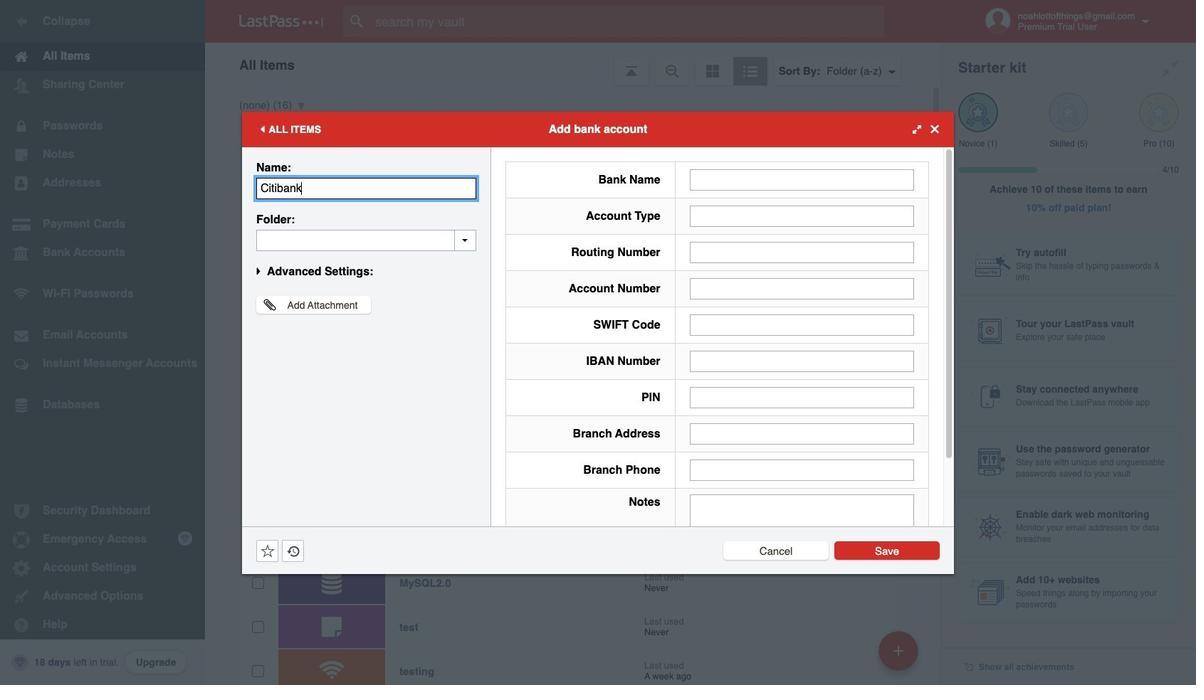 Task type: describe. For each thing, give the bounding box(es) containing it.
lastpass image
[[239, 15, 323, 28]]

Search search field
[[343, 6, 912, 37]]

new item image
[[894, 646, 904, 656]]



Task type: vqa. For each thing, say whether or not it's contained in the screenshot.
"New item" "ELEMENT"
no



Task type: locate. For each thing, give the bounding box(es) containing it.
None text field
[[690, 205, 915, 227], [256, 230, 476, 251], [690, 278, 915, 300], [690, 314, 915, 336], [690, 387, 915, 408], [690, 423, 915, 445], [690, 460, 915, 481], [690, 205, 915, 227], [256, 230, 476, 251], [690, 278, 915, 300], [690, 314, 915, 336], [690, 387, 915, 408], [690, 423, 915, 445], [690, 460, 915, 481]]

dialog
[[242, 111, 954, 592]]

search my vault text field
[[343, 6, 912, 37]]

new item navigation
[[874, 627, 927, 686]]

main navigation navigation
[[0, 0, 205, 686]]

None text field
[[690, 169, 915, 191], [256, 178, 476, 199], [690, 242, 915, 263], [690, 351, 915, 372], [690, 495, 915, 583], [690, 169, 915, 191], [256, 178, 476, 199], [690, 242, 915, 263], [690, 351, 915, 372], [690, 495, 915, 583]]

vault options navigation
[[205, 43, 942, 85]]



